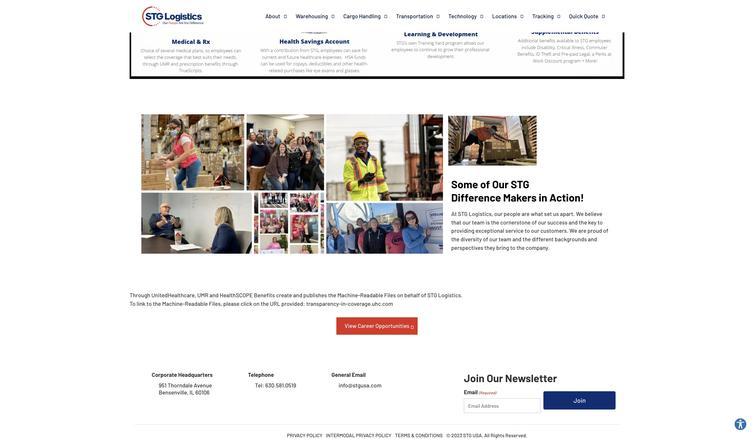 Task type: locate. For each thing, give the bounding box(es) containing it.
on right click
[[253, 300, 260, 307]]

0 vertical spatial machine-
[[337, 292, 360, 298]]

our up (required)
[[487, 372, 503, 384]]

team up "bring"
[[499, 236, 511, 243]]

different
[[532, 236, 554, 243]]

stg usa #1 image
[[140, 0, 206, 35]]

1 vertical spatial are
[[579, 227, 587, 234]]

apart.
[[560, 210, 575, 217]]

0 vertical spatial email
[[352, 371, 366, 378]]

warehousing link
[[296, 13, 343, 20]]

thorndale
[[168, 382, 193, 389]]

our
[[492, 178, 509, 190], [487, 372, 503, 384]]

behalf
[[405, 292, 420, 298]]

1 vertical spatial on
[[253, 300, 260, 307]]

to inside through unitedhealthcare, umr and healthscope benefits create and publishes the machine-readable files on behalf of stg logistics. to link to the machine-readable files, please click on the url provided: transparency-in-coverage.uhc.com
[[147, 300, 152, 307]]

stg right at
[[458, 210, 468, 217]]

we
[[576, 210, 584, 217], [570, 227, 577, 234]]

email (required)
[[464, 389, 496, 395]]

some of our stg difference makers in action!
[[451, 178, 584, 204]]

technology link
[[449, 13, 492, 20]]

what
[[531, 210, 543, 217]]

tel: 630.581.0519 link
[[248, 382, 296, 389]]

join
[[464, 372, 485, 384]]

careers image
[[141, 114, 443, 254]]

that
[[451, 219, 462, 226]]

intermodal privacy policy link
[[326, 432, 392, 438]]

tracking link
[[533, 13, 569, 20]]

0 vertical spatial readable
[[360, 292, 383, 298]]

on
[[397, 292, 403, 298], [253, 300, 260, 307]]

join our newsletter footer
[[0, 354, 754, 439]]

benefits designed with you in mind. image
[[130, 0, 625, 79]]

email down join
[[464, 389, 478, 395]]

1 horizontal spatial on
[[397, 292, 403, 298]]

(required)
[[479, 390, 496, 395]]

transparency-
[[306, 300, 341, 307]]

stg left usa.
[[463, 432, 472, 438]]

about link
[[265, 13, 296, 20]]

bring
[[496, 244, 509, 251]]

intermodal
[[326, 432, 355, 438]]

1 horizontal spatial readable
[[360, 292, 383, 298]]

click
[[241, 300, 252, 307]]

of inside through unitedhealthcare, umr and healthscope benefits create and publishes the machine-readable files on behalf of stg logistics. to link to the machine-readable files, please click on the url provided: transparency-in-coverage.uhc.com
[[421, 292, 426, 298]]

the up company. on the bottom of the page
[[523, 236, 531, 243]]

cargo handling
[[343, 13, 381, 19]]

to
[[130, 300, 136, 307]]

url
[[270, 300, 280, 307]]

1 horizontal spatial machine-
[[337, 292, 360, 298]]

our up makers
[[492, 178, 509, 190]]

are left what
[[522, 210, 530, 217]]

locations link
[[492, 13, 533, 20]]

our down exceptional on the right of page
[[489, 236, 498, 243]]

email
[[352, 371, 366, 378], [464, 389, 478, 395]]

the left company. on the bottom of the page
[[517, 244, 525, 251]]

2 privacy from the left
[[356, 432, 375, 438]]

of up 'difference'
[[480, 178, 490, 190]]

1 horizontal spatial policy
[[376, 432, 392, 438]]

umr
[[197, 292, 208, 298]]

quick quote
[[569, 13, 599, 19]]

1 vertical spatial email
[[464, 389, 478, 395]]

None submit
[[544, 391, 616, 410]]

0 horizontal spatial policy
[[307, 432, 323, 438]]

cargo
[[343, 13, 358, 19]]

technology
[[449, 13, 477, 19]]

and down proud
[[588, 236, 597, 243]]

tracking
[[533, 13, 554, 19]]

team
[[472, 219, 485, 226], [499, 236, 511, 243]]

stg inside some of our stg difference makers in action!
[[511, 178, 530, 190]]

exceptional
[[476, 227, 504, 234]]

info@stgusa.com link
[[332, 382, 382, 389]]

to
[[598, 219, 603, 226], [525, 227, 530, 234], [510, 244, 516, 251], [147, 300, 152, 307]]

0 horizontal spatial privacy
[[287, 432, 306, 438]]

we up backgrounds
[[570, 227, 577, 234]]

create
[[276, 292, 292, 298]]

bensenville,
[[159, 389, 189, 396]]

our down what
[[538, 219, 546, 226]]

of right proud
[[603, 227, 609, 234]]

service
[[506, 227, 524, 234]]

all
[[484, 432, 490, 438]]

2 policy from the left
[[376, 432, 392, 438]]

to right "bring"
[[510, 244, 516, 251]]

of right behalf
[[421, 292, 426, 298]]

are left proud
[[579, 227, 587, 234]]

set
[[544, 210, 552, 217]]

0 horizontal spatial machine-
[[162, 300, 185, 307]]

readable up coverage.uhc.com on the bottom
[[360, 292, 383, 298]]

0 horizontal spatial are
[[522, 210, 530, 217]]

are
[[522, 210, 530, 217], [579, 227, 587, 234]]

customers.
[[541, 227, 569, 234]]

newsletter
[[505, 372, 557, 384]]

the right link
[[153, 300, 161, 307]]

please
[[223, 300, 240, 307]]

1 vertical spatial readable
[[185, 300, 208, 307]]

machine-
[[337, 292, 360, 298], [162, 300, 185, 307]]

tel:
[[255, 382, 264, 389]]

0 vertical spatial on
[[397, 292, 403, 298]]

1 horizontal spatial team
[[499, 236, 511, 243]]

1 horizontal spatial are
[[579, 227, 587, 234]]

rights
[[491, 432, 505, 438]]

on right files
[[397, 292, 403, 298]]

we right apart.
[[576, 210, 584, 217]]

policy
[[307, 432, 323, 438], [376, 432, 392, 438]]

and down apart.
[[569, 219, 578, 226]]

conditions
[[416, 432, 443, 438]]

transportation
[[396, 13, 433, 19]]

il
[[190, 389, 194, 396]]

the
[[491, 219, 499, 226], [579, 219, 587, 226], [451, 236, 460, 243], [523, 236, 531, 243], [517, 244, 525, 251], [328, 292, 336, 298], [153, 300, 161, 307], [261, 300, 269, 307]]

our
[[494, 210, 503, 217], [463, 219, 471, 226], [538, 219, 546, 226], [531, 227, 539, 234], [489, 236, 498, 243]]

success
[[548, 219, 568, 226]]

0 vertical spatial our
[[492, 178, 509, 190]]

of down what
[[532, 219, 537, 226]]

0 vertical spatial team
[[472, 219, 485, 226]]

1 vertical spatial machine-
[[162, 300, 185, 307]]

machine- down unitedhealthcare,
[[162, 300, 185, 307]]

email up info@stgusa.com
[[352, 371, 366, 378]]

quote
[[584, 13, 599, 19]]

stg up makers
[[511, 178, 530, 190]]

stg
[[511, 178, 530, 190], [458, 210, 468, 217], [427, 292, 437, 298], [463, 432, 472, 438]]

stg left logistics.
[[427, 292, 437, 298]]

and up files,
[[210, 292, 219, 298]]

the up transparency-
[[328, 292, 336, 298]]

general email
[[332, 371, 366, 378]]

privacy policy
[[287, 432, 323, 438]]

1 policy from the left
[[307, 432, 323, 438]]

to right link
[[147, 300, 152, 307]]

policy left terms
[[376, 432, 392, 438]]

avenue
[[194, 382, 212, 389]]

policy left intermodal
[[307, 432, 323, 438]]

machine- up in-
[[337, 292, 360, 298]]

corporate
[[152, 371, 177, 378]]

60106
[[195, 389, 210, 396]]

key
[[588, 219, 597, 226]]

benefits
[[254, 292, 275, 298]]

terms & conditions
[[395, 432, 443, 438]]

readable down the umr
[[185, 300, 208, 307]]

1 vertical spatial our
[[487, 372, 503, 384]]

readable
[[360, 292, 383, 298], [185, 300, 208, 307]]

of up the they
[[483, 236, 488, 243]]

proud
[[588, 227, 602, 234]]

team down logistics,
[[472, 219, 485, 226]]

1 horizontal spatial privacy
[[356, 432, 375, 438]]



Task type: vqa. For each thing, say whether or not it's contained in the screenshot.
no
no



Task type: describe. For each thing, give the bounding box(es) containing it.
in
[[539, 191, 547, 204]]

0 vertical spatial we
[[576, 210, 584, 217]]

951 thorndale avenue bensenville, il 60106
[[159, 382, 212, 396]]

©
[[446, 432, 451, 438]]

corporate headquarters
[[152, 371, 213, 378]]

cornerstone
[[500, 219, 531, 226]]

action!
[[550, 191, 584, 204]]

stg inside 'at stg logistics, our people are what set us apart. we believe that our team is the cornerstone of our success and the key to providing exceptional service to our customers. we are proud of the diversity of our team and the different backgrounds and perspectives they bring to the company.'
[[458, 210, 468, 217]]

logistics.
[[438, 292, 463, 298]]

in-
[[341, 300, 348, 307]]

warehousing
[[296, 13, 328, 19]]

cargo handling link
[[343, 13, 396, 20]]

us
[[553, 210, 559, 217]]

at
[[451, 210, 457, 217]]

to right service
[[525, 227, 530, 234]]

view career opportunities
[[345, 322, 410, 329]]

terms & conditions link
[[395, 432, 443, 438]]

some
[[451, 178, 478, 190]]

2023
[[452, 432, 462, 438]]

the down benefits
[[261, 300, 269, 307]]

info@stgusa.com
[[339, 382, 382, 389]]

coverage.uhc.com
[[348, 300, 393, 307]]

company.
[[526, 244, 550, 251]]

locations
[[492, 13, 517, 19]]

through
[[130, 292, 150, 298]]

of inside some of our stg difference makers in action!
[[480, 178, 490, 190]]

stg inside join our newsletter footer
[[463, 432, 472, 438]]

our inside footer
[[487, 372, 503, 384]]

none submit inside join our newsletter footer
[[544, 391, 616, 410]]

the right is
[[491, 219, 499, 226]]

handling
[[359, 13, 381, 19]]

believe
[[585, 210, 603, 217]]

the left the key
[[579, 219, 587, 226]]

1 vertical spatial we
[[570, 227, 577, 234]]

join our newsletter
[[464, 372, 557, 384]]

perspectives
[[451, 244, 483, 251]]

1 horizontal spatial email
[[464, 389, 478, 395]]

link
[[137, 300, 145, 307]]

they
[[485, 244, 495, 251]]

transportation link
[[396, 13, 449, 20]]

healthscope
[[220, 292, 253, 298]]

intermodal privacy policy
[[326, 432, 392, 438]]

general
[[332, 371, 351, 378]]

privacy policy link
[[287, 432, 323, 438]]

career
[[358, 322, 374, 329]]

quick
[[569, 13, 583, 19]]

about
[[265, 13, 280, 19]]

and down service
[[513, 236, 522, 243]]

files
[[384, 292, 396, 298]]

people
[[504, 210, 521, 217]]

the down 'providing'
[[451, 236, 460, 243]]

0 horizontal spatial team
[[472, 219, 485, 226]]

headquarters
[[178, 371, 213, 378]]

logistics,
[[469, 210, 493, 217]]

630.581.0519
[[265, 382, 296, 389]]

&
[[411, 432, 415, 438]]

telephone
[[248, 371, 274, 378]]

Email Address email field
[[464, 398, 541, 413]]

our inside some of our stg difference makers in action!
[[492, 178, 509, 190]]

1 vertical spatial team
[[499, 236, 511, 243]]

terms
[[395, 432, 410, 438]]

makers
[[503, 191, 537, 204]]

stg inside through unitedhealthcare, umr and healthscope benefits create and publishes the machine-readable files on behalf of stg logistics. to link to the machine-readable files, please click on the url provided: transparency-in-coverage.uhc.com
[[427, 292, 437, 298]]

0 horizontal spatial on
[[253, 300, 260, 307]]

backgrounds
[[555, 236, 587, 243]]

providing
[[451, 227, 475, 234]]

1 privacy from the left
[[287, 432, 306, 438]]

usa.
[[473, 432, 483, 438]]

difference
[[451, 191, 501, 204]]

quick quote link
[[569, 13, 614, 20]]

view
[[345, 322, 357, 329]]

to right the key
[[598, 219, 603, 226]]

our up 'providing'
[[463, 219, 471, 226]]

and up provided:
[[293, 292, 302, 298]]

view career opportunities link
[[337, 317, 418, 335]]

publishes
[[303, 292, 327, 298]]

is
[[486, 219, 490, 226]]

at stg logistics, our people are what set us apart. we believe that our team is the cornerstone of our success and the key to providing exceptional service to our customers. we are proud of the diversity of our team and the different backgrounds and perspectives they bring to the company.
[[451, 210, 609, 251]]

951
[[159, 382, 167, 389]]

0 vertical spatial are
[[522, 210, 530, 217]]

provided:
[[281, 300, 305, 307]]

0 horizontal spatial readable
[[185, 300, 208, 307]]

our up "different"
[[531, 227, 539, 234]]

files,
[[209, 300, 222, 307]]

our left people
[[494, 210, 503, 217]]

0 horizontal spatial email
[[352, 371, 366, 378]]

opportunities
[[376, 322, 410, 329]]

through unitedhealthcare, umr and healthscope benefits create and publishes the machine-readable files on behalf of stg logistics. to link to the machine-readable files, please click on the url provided: transparency-in-coverage.uhc.com
[[130, 292, 463, 307]]



